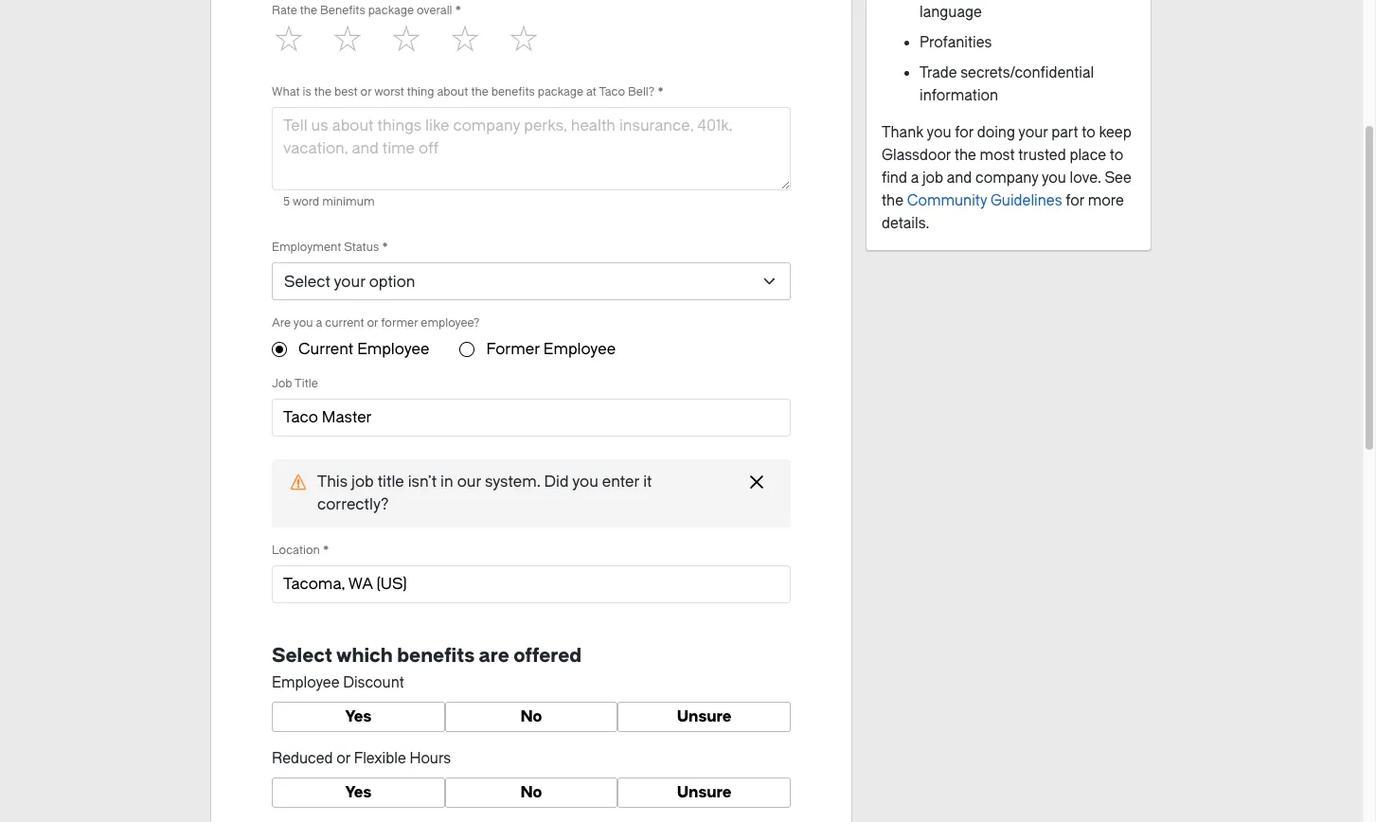 Task type: locate. For each thing, give the bounding box(es) containing it.
none field up offered
[[272, 565, 791, 611]]

job inside the this job title isn't in our system. did you enter it correctly?
[[351, 473, 374, 491]]

0 vertical spatial or
[[360, 85, 372, 98]]

0 horizontal spatial your
[[334, 273, 365, 291]]

0 horizontal spatial job
[[351, 473, 374, 491]]

it
[[643, 473, 652, 491]]

yes button down discount
[[272, 702, 445, 732]]

reduced or flexible hours
[[272, 750, 451, 767]]

your
[[1018, 124, 1048, 141], [334, 273, 365, 291]]

0 vertical spatial none field
[[272, 399, 791, 444]]

unsure for reduced or flexible hours
[[677, 783, 732, 801]]

0 vertical spatial benefits
[[491, 85, 535, 98]]

unsure for employee discount
[[677, 707, 732, 725]]

isn't
[[408, 473, 437, 491]]

5 word minimum
[[283, 195, 375, 208]]

unsure button
[[618, 702, 791, 732], [618, 778, 791, 808]]

hours
[[410, 750, 451, 767]]

1 horizontal spatial employee
[[357, 340, 429, 358]]

or left flexible
[[336, 750, 350, 767]]

0 vertical spatial for
[[955, 124, 974, 141]]

1 vertical spatial package
[[538, 85, 583, 98]]

1 vertical spatial select
[[272, 645, 332, 667]]

select down employment
[[284, 273, 330, 291]]

or
[[360, 85, 372, 98], [367, 316, 378, 330], [336, 750, 350, 767]]

1 vertical spatial yes
[[345, 783, 371, 801]]

none field up system.
[[272, 399, 791, 444]]

yes button down reduced or flexible hours
[[272, 778, 445, 808]]

0 vertical spatial yes button
[[272, 702, 445, 732]]

select
[[284, 273, 330, 291], [272, 645, 332, 667]]

package
[[368, 4, 414, 17], [538, 85, 583, 98]]

0 horizontal spatial for
[[955, 124, 974, 141]]

select up "employee discount"
[[272, 645, 332, 667]]

employee for former employee
[[543, 340, 616, 358]]

benefits up what is the best or worst thing about the benefits package at taco bell? * text box
[[491, 85, 535, 98]]

benefits left are
[[397, 645, 475, 667]]

profanities
[[920, 34, 992, 51]]

none field for title
[[272, 399, 791, 444]]

job
[[272, 377, 292, 390]]

employee down former in the top left of the page
[[357, 340, 429, 358]]

for down love.
[[1066, 192, 1084, 209]]

2 yes from the top
[[345, 783, 371, 801]]

unsure button for employee discount
[[618, 702, 791, 732]]

unsure
[[677, 707, 732, 725], [677, 783, 732, 801]]

what
[[272, 85, 300, 98]]

no
[[520, 707, 542, 725], [520, 783, 542, 801]]

a left the 'current'
[[316, 316, 322, 330]]

1 vertical spatial no button
[[445, 778, 618, 808]]

benefits
[[491, 85, 535, 98], [397, 645, 475, 667]]

information
[[920, 87, 998, 104]]

1 vertical spatial job
[[351, 473, 374, 491]]

the
[[300, 4, 317, 17], [314, 85, 332, 98], [471, 85, 488, 98], [954, 147, 976, 164], [882, 192, 903, 209]]

no button for employee discount
[[445, 702, 618, 732]]

minimum
[[322, 195, 375, 208]]

title
[[295, 377, 318, 390]]

no button
[[445, 702, 618, 732], [445, 778, 618, 808]]

yes down discount
[[345, 707, 371, 725]]

* right overall
[[455, 4, 461, 17]]

to up place
[[1082, 124, 1095, 141]]

1 none field from the top
[[272, 399, 791, 444]]

0 vertical spatial unsure
[[677, 707, 732, 725]]

the right is
[[314, 85, 332, 98]]

community
[[907, 192, 987, 209]]

0 vertical spatial package
[[368, 4, 414, 17]]

1 horizontal spatial a
[[911, 170, 919, 187]]

benefits
[[320, 4, 365, 17]]

love.
[[1070, 170, 1101, 187]]

yes button for or
[[272, 778, 445, 808]]

1 yes button from the top
[[272, 702, 445, 732]]

are
[[479, 645, 509, 667]]

select for select your option
[[284, 273, 330, 291]]

0 vertical spatial yes
[[345, 707, 371, 725]]

1 vertical spatial unsure
[[677, 783, 732, 801]]

community guidelines
[[907, 192, 1062, 209]]

1 no from the top
[[520, 707, 542, 725]]

1 vertical spatial or
[[367, 316, 378, 330]]

current employee
[[298, 340, 429, 358]]

job title
[[272, 377, 318, 390]]

0 vertical spatial unsure button
[[618, 702, 791, 732]]

package left at
[[538, 85, 583, 98]]

more
[[1088, 192, 1124, 209]]

your up trusted
[[1018, 124, 1048, 141]]

1 yes from the top
[[345, 707, 371, 725]]

0 vertical spatial a
[[911, 170, 919, 187]]

*
[[455, 4, 461, 17], [657, 85, 664, 98], [382, 241, 388, 254], [323, 544, 329, 557]]

what is the best or worst thing about the benefits package at taco bell? *
[[272, 85, 664, 98]]

package left overall
[[368, 4, 414, 17]]

select for select which benefits are offered
[[272, 645, 332, 667]]

yes button
[[272, 702, 445, 732], [272, 778, 445, 808]]

1 vertical spatial unsure button
[[618, 778, 791, 808]]

employee right former
[[543, 340, 616, 358]]

correctly?
[[317, 495, 389, 513]]

* right bell?
[[657, 85, 664, 98]]

None field
[[272, 399, 791, 444], [272, 565, 791, 611]]

yes
[[345, 707, 371, 725], [345, 783, 371, 801]]

keep
[[1099, 124, 1131, 141]]

2 yes button from the top
[[272, 778, 445, 808]]

for inside the thank you for doing your part to keep glassdoor the most trusted place to find a job and company you love. see the
[[955, 124, 974, 141]]

or for former
[[367, 316, 378, 330]]

current
[[325, 316, 364, 330]]

employee
[[357, 340, 429, 358], [543, 340, 616, 358], [272, 674, 339, 691]]

2 no button from the top
[[445, 778, 618, 808]]

option
[[369, 273, 415, 291]]

1 vertical spatial for
[[1066, 192, 1084, 209]]

you right did at the left bottom of page
[[572, 473, 598, 491]]

for left doing
[[955, 124, 974, 141]]

0 vertical spatial no button
[[445, 702, 618, 732]]

1 horizontal spatial to
[[1110, 147, 1123, 164]]

1 vertical spatial no
[[520, 783, 542, 801]]

trade secrets/confidential information
[[920, 64, 1094, 104]]

yes down reduced or flexible hours
[[345, 783, 371, 801]]

title
[[378, 473, 404, 491]]

1 vertical spatial none field
[[272, 565, 791, 611]]

1 unsure from the top
[[677, 707, 732, 725]]

you
[[927, 124, 951, 141], [1042, 170, 1066, 187], [293, 316, 313, 330], [572, 473, 598, 491]]

thank you for doing your part to keep glassdoor the most trusted place to find a job and company you love. see the
[[882, 124, 1131, 209]]

1 no button from the top
[[445, 702, 618, 732]]

yes for discount
[[345, 707, 371, 725]]

select which benefits are offered
[[272, 645, 582, 667]]

flexible
[[354, 750, 406, 767]]

2 unsure button from the top
[[618, 778, 791, 808]]

our
[[457, 473, 481, 491]]

job
[[922, 170, 943, 187], [351, 473, 374, 491]]

best
[[334, 85, 358, 98]]

or left former in the top left of the page
[[367, 316, 378, 330]]

to
[[1082, 124, 1095, 141], [1110, 147, 1123, 164]]

enter
[[602, 473, 639, 491]]

or right best on the left of the page
[[360, 85, 372, 98]]

1 horizontal spatial your
[[1018, 124, 1048, 141]]

2 unsure from the top
[[677, 783, 732, 801]]

2 horizontal spatial employee
[[543, 340, 616, 358]]

0 vertical spatial select
[[284, 273, 330, 291]]

1 horizontal spatial benefits
[[491, 85, 535, 98]]

no for reduced or flexible hours
[[520, 783, 542, 801]]

is
[[303, 85, 311, 98]]

employee down which
[[272, 674, 339, 691]]

1 vertical spatial to
[[1110, 147, 1123, 164]]

2 none field from the top
[[272, 565, 791, 611]]

1 horizontal spatial for
[[1066, 192, 1084, 209]]

job left and
[[922, 170, 943, 187]]

discount
[[343, 674, 404, 691]]

select your option
[[284, 273, 415, 291]]

status
[[344, 241, 379, 254]]

2 no from the top
[[520, 783, 542, 801]]

1 vertical spatial your
[[334, 273, 365, 291]]

0 vertical spatial no
[[520, 707, 542, 725]]

none field for *
[[272, 565, 791, 611]]

your down status
[[334, 273, 365, 291]]

0 vertical spatial job
[[922, 170, 943, 187]]

* right status
[[382, 241, 388, 254]]

0 horizontal spatial a
[[316, 316, 322, 330]]

the right rate
[[300, 4, 317, 17]]

yes button for discount
[[272, 702, 445, 732]]

0 horizontal spatial benefits
[[397, 645, 475, 667]]

job up correctly?
[[351, 473, 374, 491]]

Location * field
[[283, 573, 779, 596]]

1 vertical spatial a
[[316, 316, 322, 330]]

1 vertical spatial yes button
[[272, 778, 445, 808]]

which
[[336, 645, 393, 667]]

the right about
[[471, 85, 488, 98]]

1 horizontal spatial job
[[922, 170, 943, 187]]

find
[[882, 170, 907, 187]]

the up and
[[954, 147, 976, 164]]

and
[[947, 170, 972, 187]]

0 vertical spatial to
[[1082, 124, 1095, 141]]

to down keep
[[1110, 147, 1123, 164]]

1 unsure button from the top
[[618, 702, 791, 732]]

0 vertical spatial your
[[1018, 124, 1048, 141]]

a
[[911, 170, 919, 187], [316, 316, 322, 330]]

a right find
[[911, 170, 919, 187]]



Task type: vqa. For each thing, say whether or not it's contained in the screenshot.
Hour in the San Francisco, CA $70.00 - $135.00 Per Hour (Employer est.) Easy Apply
no



Task type: describe. For each thing, give the bounding box(es) containing it.
none field job title
[[272, 399, 791, 444]]

no button for reduced or flexible hours
[[445, 778, 618, 808]]

for inside for more details.
[[1066, 192, 1084, 209]]

did
[[544, 473, 569, 491]]

most
[[980, 147, 1015, 164]]

a inside the thank you for doing your part to keep glassdoor the most trusted place to find a job and company you love. see the
[[911, 170, 919, 187]]

reduced
[[272, 750, 333, 767]]

job inside the thank you for doing your part to keep glassdoor the most trusted place to find a job and company you love. see the
[[922, 170, 943, 187]]

none field location *
[[272, 565, 791, 611]]

are
[[272, 316, 291, 330]]

or for worst
[[360, 85, 372, 98]]

location
[[272, 544, 320, 557]]

former
[[381, 316, 418, 330]]

thank
[[882, 124, 924, 141]]

details.
[[882, 215, 930, 232]]

What is the best or worst thing about the benefits package at Taco Bell? * text field
[[272, 107, 791, 190]]

2 vertical spatial or
[[336, 750, 350, 767]]

bell?
[[628, 85, 655, 98]]

place
[[1070, 147, 1106, 164]]

you down trusted
[[1042, 170, 1066, 187]]

employee for current employee
[[357, 340, 429, 358]]

you right are
[[293, 316, 313, 330]]

taco
[[599, 85, 625, 98]]

rate
[[272, 4, 297, 17]]

are you a current or former employee?
[[272, 316, 480, 330]]

guidelines
[[990, 192, 1062, 209]]

you inside the this job title isn't in our system. did you enter it correctly?
[[572, 473, 598, 491]]

employment
[[272, 241, 341, 254]]

at
[[586, 85, 597, 98]]

no for employee discount
[[520, 707, 542, 725]]

former
[[486, 340, 540, 358]]

5
[[283, 195, 290, 208]]

doing
[[977, 124, 1015, 141]]

employment status  *
[[272, 241, 388, 254]]

former employee
[[486, 340, 616, 358]]

the down find
[[882, 192, 903, 209]]

0 horizontal spatial package
[[368, 4, 414, 17]]

employee discount
[[272, 674, 404, 691]]

in
[[440, 473, 453, 491]]

glassdoor
[[882, 147, 951, 164]]

1 vertical spatial benefits
[[397, 645, 475, 667]]

your inside the thank you for doing your part to keep glassdoor the most trusted place to find a job and company you love. see the
[[1018, 124, 1048, 141]]

overall
[[417, 4, 452, 17]]

* right location
[[323, 544, 329, 557]]

for more details.
[[882, 192, 1124, 232]]

trusted
[[1018, 147, 1066, 164]]

current
[[298, 340, 353, 358]]

employee?
[[421, 316, 480, 330]]

1 horizontal spatial package
[[538, 85, 583, 98]]

offered
[[513, 645, 582, 667]]

about
[[437, 85, 468, 98]]

rate the benefits package overall *
[[272, 4, 461, 17]]

thing
[[407, 85, 434, 98]]

location *
[[272, 544, 329, 557]]

part
[[1051, 124, 1078, 141]]

0 horizontal spatial to
[[1082, 124, 1095, 141]]

unsure button for reduced or flexible hours
[[618, 778, 791, 808]]

system.
[[485, 473, 540, 491]]

yes for or
[[345, 783, 371, 801]]

this
[[317, 473, 348, 491]]

this job title isn't in our system. did you enter it correctly?
[[317, 473, 652, 513]]

trade
[[920, 64, 957, 81]]

secrets/confidential
[[961, 64, 1094, 81]]

0 horizontal spatial employee
[[272, 674, 339, 691]]

Job Title field
[[283, 406, 779, 429]]

company
[[975, 170, 1038, 187]]

worst
[[374, 85, 404, 98]]

see
[[1105, 170, 1131, 187]]

you up glassdoor
[[927, 124, 951, 141]]

word
[[293, 195, 319, 208]]

community guidelines link
[[907, 192, 1062, 209]]



